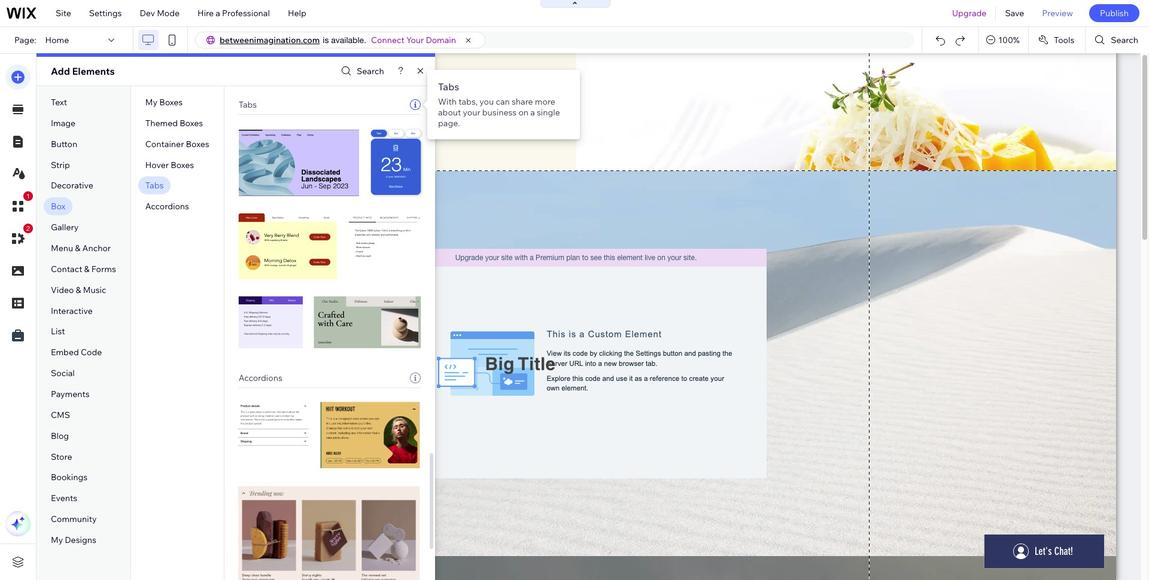Task type: describe. For each thing, give the bounding box(es) containing it.
site
[[56, 8, 71, 19]]

image
[[51, 118, 76, 129]]

preview
[[1042, 8, 1073, 19]]

my designs
[[51, 535, 96, 546]]

payments
[[51, 389, 90, 400]]

button
[[51, 139, 77, 149]]

menu
[[51, 243, 73, 254]]

0 horizontal spatial search
[[357, 66, 384, 77]]

a inside tabs with tabs, you can share more about your business on a single page.
[[531, 107, 535, 118]]

forms
[[91, 264, 116, 275]]

your
[[463, 107, 481, 118]]

bookings
[[51, 473, 88, 483]]

interactive
[[51, 306, 93, 316]]

store
[[51, 452, 72, 463]]

elements
[[72, 65, 115, 77]]

available.
[[331, 35, 366, 45]]

tools button
[[1029, 27, 1086, 53]]

text
[[51, 97, 67, 108]]

hover boxes
[[145, 160, 194, 170]]

& for menu
[[75, 243, 80, 254]]

preview button
[[1033, 0, 1082, 26]]

embed
[[51, 347, 79, 358]]

more
[[535, 96, 556, 107]]

0 horizontal spatial accordions
[[145, 201, 189, 212]]

0 vertical spatial a
[[216, 8, 220, 19]]

list
[[51, 327, 65, 337]]

boxes for hover boxes
[[171, 160, 194, 170]]

blog
[[51, 431, 69, 442]]

themed
[[145, 118, 178, 129]]

publish button
[[1090, 4, 1140, 22]]

hire
[[198, 8, 214, 19]]

about
[[438, 107, 461, 118]]

100% button
[[980, 27, 1028, 53]]

add
[[51, 65, 70, 77]]

my for my designs
[[51, 535, 63, 546]]

video
[[51, 285, 74, 296]]

can
[[496, 96, 510, 107]]

on
[[519, 107, 529, 118]]

is available. connect your domain
[[323, 35, 456, 45]]

video & music
[[51, 285, 106, 296]]

cms
[[51, 410, 70, 421]]

you
[[480, 96, 494, 107]]

1 horizontal spatial accordions
[[239, 373, 282, 384]]



Task type: vqa. For each thing, say whether or not it's contained in the screenshot.
A
yes



Task type: locate. For each thing, give the bounding box(es) containing it.
upgrade
[[952, 8, 987, 19]]

menu & anchor
[[51, 243, 111, 254]]

anchor
[[82, 243, 111, 254]]

100%
[[999, 35, 1020, 45]]

tabs inside tabs with tabs, you can share more about your business on a single page.
[[438, 81, 459, 93]]

2
[[26, 225, 30, 232]]

contact & forms
[[51, 264, 116, 275]]

0 horizontal spatial search button
[[338, 63, 384, 80]]

single
[[537, 107, 560, 118]]

1 horizontal spatial my
[[145, 97, 157, 108]]

1 button
[[5, 192, 33, 219]]

& for contact
[[84, 264, 90, 275]]

save
[[1005, 8, 1024, 19]]

with
[[438, 96, 457, 107]]

designs
[[65, 535, 96, 546]]

2 horizontal spatial tabs
[[438, 81, 459, 93]]

themed boxes
[[145, 118, 203, 129]]

container boxes
[[145, 139, 209, 149]]

& for video
[[76, 285, 81, 296]]

home
[[45, 35, 69, 45]]

boxes
[[159, 97, 183, 108], [180, 118, 203, 129], [186, 139, 209, 149], [171, 160, 194, 170]]

professional
[[222, 8, 270, 19]]

tabs with tabs, you can share more about your business on a single page.
[[438, 81, 560, 129]]

&
[[75, 243, 80, 254], [84, 264, 90, 275], [76, 285, 81, 296]]

a right on
[[531, 107, 535, 118]]

accordions
[[145, 201, 189, 212], [239, 373, 282, 384]]

my up themed
[[145, 97, 157, 108]]

events
[[51, 493, 77, 504]]

your
[[406, 35, 424, 45]]

a right hire
[[216, 8, 220, 19]]

decorative
[[51, 180, 93, 191]]

0 horizontal spatial tabs
[[145, 180, 164, 191]]

0 vertical spatial tabs
[[438, 81, 459, 93]]

& right menu
[[75, 243, 80, 254]]

dev mode
[[140, 8, 180, 19]]

betweenimagination.com
[[220, 35, 320, 45]]

hover
[[145, 160, 169, 170]]

is
[[323, 35, 329, 45]]

2 button
[[5, 224, 33, 251]]

1 vertical spatial &
[[84, 264, 90, 275]]

gallery
[[51, 222, 79, 233]]

2 vertical spatial tabs
[[145, 180, 164, 191]]

& left forms
[[84, 264, 90, 275]]

0 vertical spatial &
[[75, 243, 80, 254]]

boxes down themed boxes
[[186, 139, 209, 149]]

0 vertical spatial search button
[[1086, 27, 1149, 53]]

boxes down container boxes
[[171, 160, 194, 170]]

1 vertical spatial accordions
[[239, 373, 282, 384]]

boxes for my boxes
[[159, 97, 183, 108]]

0 vertical spatial search
[[1111, 35, 1139, 45]]

community
[[51, 514, 97, 525]]

search down publish
[[1111, 35, 1139, 45]]

my for my boxes
[[145, 97, 157, 108]]

contact
[[51, 264, 82, 275]]

embed code
[[51, 347, 102, 358]]

0 horizontal spatial my
[[51, 535, 63, 546]]

connect
[[371, 35, 405, 45]]

1 vertical spatial my
[[51, 535, 63, 546]]

0 vertical spatial accordions
[[145, 201, 189, 212]]

dev
[[140, 8, 155, 19]]

1 vertical spatial search
[[357, 66, 384, 77]]

1 horizontal spatial a
[[531, 107, 535, 118]]

0 horizontal spatial a
[[216, 8, 220, 19]]

boxes for container boxes
[[186, 139, 209, 149]]

mode
[[157, 8, 180, 19]]

save button
[[996, 0, 1033, 26]]

0 vertical spatial my
[[145, 97, 157, 108]]

search button
[[1086, 27, 1149, 53], [338, 63, 384, 80]]

my boxes
[[145, 97, 183, 108]]

business
[[482, 107, 517, 118]]

settings
[[89, 8, 122, 19]]

1 vertical spatial search button
[[338, 63, 384, 80]]

box
[[51, 201, 65, 212]]

code
[[81, 347, 102, 358]]

tabs
[[438, 81, 459, 93], [239, 99, 257, 110], [145, 180, 164, 191]]

1
[[26, 193, 30, 200]]

& right video in the left of the page
[[76, 285, 81, 296]]

search
[[1111, 35, 1139, 45], [357, 66, 384, 77]]

tools
[[1054, 35, 1075, 45]]

1 horizontal spatial search button
[[1086, 27, 1149, 53]]

1 vertical spatial a
[[531, 107, 535, 118]]

my
[[145, 97, 157, 108], [51, 535, 63, 546]]

publish
[[1100, 8, 1129, 19]]

tabs,
[[459, 96, 478, 107]]

search button down publish button
[[1086, 27, 1149, 53]]

1 horizontal spatial tabs
[[239, 99, 257, 110]]

1 vertical spatial tabs
[[239, 99, 257, 110]]

boxes up themed boxes
[[159, 97, 183, 108]]

strip
[[51, 160, 70, 170]]

page.
[[438, 118, 460, 129]]

search button down available.
[[338, 63, 384, 80]]

container
[[145, 139, 184, 149]]

add elements
[[51, 65, 115, 77]]

social
[[51, 368, 75, 379]]

boxes for themed boxes
[[180, 118, 203, 129]]

domain
[[426, 35, 456, 45]]

2 vertical spatial &
[[76, 285, 81, 296]]

help
[[288, 8, 306, 19]]

search down connect
[[357, 66, 384, 77]]

boxes up container boxes
[[180, 118, 203, 129]]

share
[[512, 96, 533, 107]]

music
[[83, 285, 106, 296]]

1 horizontal spatial search
[[1111, 35, 1139, 45]]

hire a professional
[[198, 8, 270, 19]]

my left designs
[[51, 535, 63, 546]]

a
[[216, 8, 220, 19], [531, 107, 535, 118]]



